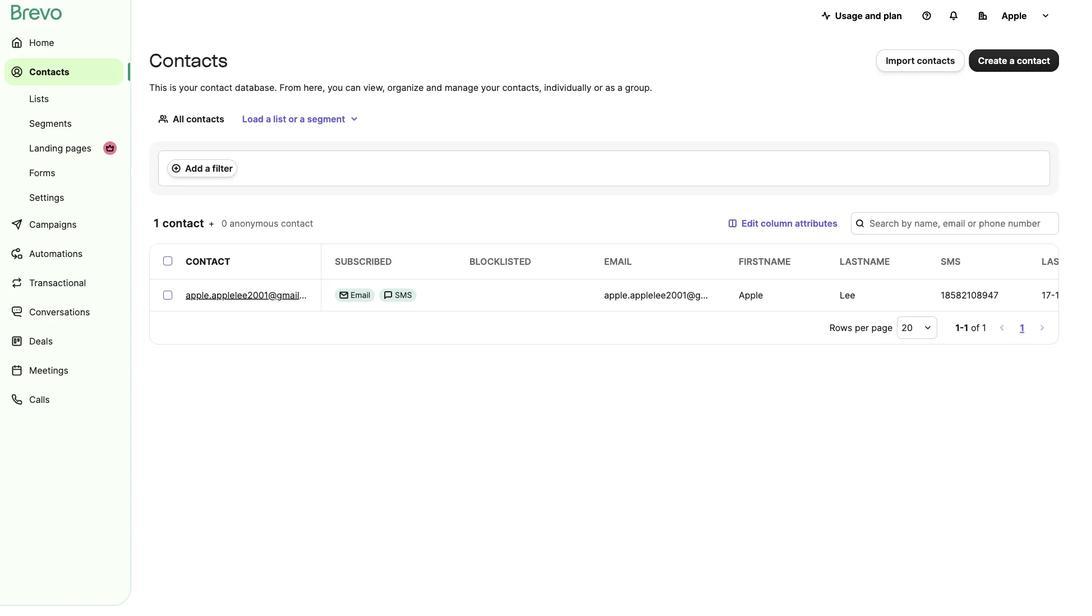 Task type: describe. For each thing, give the bounding box(es) containing it.
anonymous
[[230, 218, 279, 229]]

20 inside popup button
[[902, 322, 913, 333]]

is
[[170, 82, 177, 93]]

firstname
[[739, 256, 791, 267]]

segments
[[29, 118, 72, 129]]

0 horizontal spatial contacts
[[29, 66, 69, 77]]

lastname
[[840, 256, 890, 267]]

add a filter button
[[167, 159, 237, 177]]

load
[[242, 113, 264, 124]]

apple.applelee2001@gmail.com for apple.applelee2001@gmail.com
[[186, 290, 320, 301]]

last ch
[[1042, 256, 1078, 267]]

a right list
[[300, 113, 305, 124]]

ch
[[1068, 256, 1078, 267]]

Search by name, email or phone number search field
[[851, 212, 1060, 235]]

left___rvooi image
[[106, 144, 114, 153]]

1 inside button
[[1020, 322, 1025, 333]]

contacts,
[[503, 82, 542, 93]]

as
[[606, 82, 615, 93]]

apple.applelee2001@gmail.com link
[[186, 288, 320, 302]]

page
[[872, 322, 893, 333]]

lists link
[[4, 88, 123, 110]]

1 your from the left
[[179, 82, 198, 93]]

you
[[328, 82, 343, 93]]

a for add a filter
[[205, 163, 210, 174]]

email
[[351, 290, 370, 300]]

a for load a list or a segment
[[266, 113, 271, 124]]

left___c25ys image for email
[[340, 291, 349, 300]]

apple.applelee2001@gmail.com apple
[[604, 290, 764, 301]]

settings link
[[4, 186, 123, 209]]

18582108947
[[941, 290, 999, 301]]

0 vertical spatial 20
[[1068, 290, 1078, 301]]

organize
[[388, 82, 424, 93]]

contact up all contacts
[[200, 82, 233, 93]]

17-
[[1042, 290, 1056, 301]]

edit column attributes button
[[720, 212, 847, 235]]

contact
[[186, 256, 231, 267]]

campaigns
[[29, 219, 77, 230]]

usage and plan
[[836, 10, 903, 21]]

contacts link
[[4, 58, 123, 85]]

2 your from the left
[[481, 82, 500, 93]]

of
[[971, 322, 980, 333]]

apple inside "apple" button
[[1002, 10, 1027, 21]]

a for create a contact
[[1010, 55, 1015, 66]]

deals
[[29, 336, 53, 347]]

apple button
[[970, 4, 1060, 27]]

segment
[[307, 113, 345, 124]]

11-
[[1056, 290, 1068, 301]]

segments link
[[4, 112, 123, 135]]

calls link
[[4, 386, 123, 413]]

0 vertical spatial or
[[594, 82, 603, 93]]

1-1 of 1
[[956, 322, 987, 333]]

load a list or a segment
[[242, 113, 345, 124]]

0 horizontal spatial apple
[[739, 290, 764, 301]]

1-
[[956, 322, 965, 333]]

forms link
[[4, 162, 123, 184]]

can
[[346, 82, 361, 93]]

import contacts
[[886, 55, 956, 66]]

column
[[761, 218, 793, 229]]

1 button
[[1018, 320, 1027, 336]]

transactional
[[29, 277, 86, 288]]

blocklisted
[[470, 256, 531, 267]]

contact inside '1 contact + 0 anonymous contact'
[[281, 218, 313, 229]]

create a contact button
[[970, 49, 1060, 72]]

manage
[[445, 82, 479, 93]]

transactional link
[[4, 269, 123, 296]]

conversations
[[29, 306, 90, 317]]

conversations link
[[4, 299, 123, 326]]

list
[[273, 113, 286, 124]]

forms
[[29, 167, 55, 178]]

create a contact
[[979, 55, 1051, 66]]



Task type: locate. For each thing, give the bounding box(es) containing it.
1 left___c25ys image from the left
[[340, 291, 349, 300]]

contacts right import
[[917, 55, 956, 66]]

all contacts
[[173, 113, 224, 124]]

calls
[[29, 394, 50, 405]]

1 vertical spatial sms
[[395, 290, 412, 300]]

deals link
[[4, 328, 123, 355]]

0 vertical spatial apple
[[1002, 10, 1027, 21]]

or inside load a list or a segment button
[[289, 113, 298, 124]]

apple.applelee2001@gmail.com
[[186, 290, 320, 301], [604, 290, 739, 301]]

settings
[[29, 192, 64, 203]]

all
[[173, 113, 184, 124]]

contacts inside button
[[917, 55, 956, 66]]

0
[[222, 218, 227, 229]]

landing pages
[[29, 143, 91, 154]]

from
[[280, 82, 301, 93]]

1 horizontal spatial sms
[[941, 256, 961, 267]]

1 vertical spatial and
[[426, 82, 442, 93]]

1 horizontal spatial apple.applelee2001@gmail.com
[[604, 290, 739, 301]]

left___c25ys image left email
[[340, 291, 349, 300]]

filter
[[213, 163, 233, 174]]

or right list
[[289, 113, 298, 124]]

a right add
[[205, 163, 210, 174]]

1 horizontal spatial apple
[[1002, 10, 1027, 21]]

contacts
[[917, 55, 956, 66], [186, 113, 224, 124]]

apple.applelee2001@gmail.com for apple.applelee2001@gmail.com apple
[[604, 290, 739, 301]]

a left list
[[266, 113, 271, 124]]

contacts right all
[[186, 113, 224, 124]]

0 vertical spatial contacts
[[917, 55, 956, 66]]

rows
[[830, 322, 853, 333]]

meetings
[[29, 365, 68, 376]]

contact right create
[[1017, 55, 1051, 66]]

create
[[979, 55, 1008, 66]]

0 vertical spatial sms
[[941, 256, 961, 267]]

contacts for all contacts
[[186, 113, 224, 124]]

contacts up lists
[[29, 66, 69, 77]]

here,
[[304, 82, 325, 93]]

1 vertical spatial 20
[[902, 322, 913, 333]]

contact
[[1017, 55, 1051, 66], [200, 82, 233, 93], [163, 216, 204, 230], [281, 218, 313, 229]]

0 vertical spatial and
[[865, 10, 882, 21]]

attributes
[[795, 218, 838, 229]]

contact left +
[[163, 216, 204, 230]]

individually
[[544, 82, 592, 93]]

left___c25ys image for sms
[[384, 291, 393, 300]]

edit column attributes
[[742, 218, 838, 229]]

landing pages link
[[4, 137, 123, 159]]

add
[[185, 163, 203, 174]]

apple down firstname
[[739, 290, 764, 301]]

1 vertical spatial contacts
[[186, 113, 224, 124]]

contacts
[[149, 50, 228, 71], [29, 66, 69, 77]]

0 horizontal spatial apple.applelee2001@gmail.com
[[186, 290, 320, 301]]

contacts for import contacts
[[917, 55, 956, 66]]

your right is
[[179, 82, 198, 93]]

plan
[[884, 10, 903, 21]]

0 horizontal spatial contacts
[[186, 113, 224, 124]]

2 left___c25ys image from the left
[[384, 291, 393, 300]]

a right create
[[1010, 55, 1015, 66]]

20 right page
[[902, 322, 913, 333]]

0 horizontal spatial your
[[179, 82, 198, 93]]

and left plan
[[865, 10, 882, 21]]

a right as
[[618, 82, 623, 93]]

import
[[886, 55, 915, 66]]

20 button
[[898, 317, 938, 339]]

1 horizontal spatial 20
[[1068, 290, 1078, 301]]

group.
[[625, 82, 653, 93]]

2 apple.applelee2001@gmail.com from the left
[[604, 290, 739, 301]]

0 horizontal spatial or
[[289, 113, 298, 124]]

import contacts button
[[877, 49, 965, 72]]

home
[[29, 37, 54, 48]]

+
[[209, 218, 215, 229]]

database.
[[235, 82, 277, 93]]

1 horizontal spatial your
[[481, 82, 500, 93]]

or
[[594, 82, 603, 93], [289, 113, 298, 124]]

home link
[[4, 29, 123, 56]]

lee
[[840, 290, 856, 301]]

0 horizontal spatial sms
[[395, 290, 412, 300]]

your right manage
[[481, 82, 500, 93]]

left___c25ys image right email
[[384, 291, 393, 300]]

0 horizontal spatial 20
[[902, 322, 913, 333]]

landing
[[29, 143, 63, 154]]

and inside button
[[865, 10, 882, 21]]

1 apple.applelee2001@gmail.com from the left
[[186, 290, 320, 301]]

a
[[1010, 55, 1015, 66], [618, 82, 623, 93], [266, 113, 271, 124], [300, 113, 305, 124], [205, 163, 210, 174]]

1 horizontal spatial contacts
[[917, 55, 956, 66]]

automations
[[29, 248, 83, 259]]

1 horizontal spatial left___c25ys image
[[384, 291, 393, 300]]

17-11-20
[[1042, 290, 1078, 301]]

email
[[604, 256, 632, 267]]

add a filter
[[185, 163, 233, 174]]

automations link
[[4, 240, 123, 267]]

apple up create a contact
[[1002, 10, 1027, 21]]

contacts up is
[[149, 50, 228, 71]]

1 horizontal spatial and
[[865, 10, 882, 21]]

this
[[149, 82, 167, 93]]

load a list or a segment button
[[233, 108, 368, 130]]

sms right email
[[395, 290, 412, 300]]

contact inside button
[[1017, 55, 1051, 66]]

edit
[[742, 218, 759, 229]]

campaigns link
[[4, 211, 123, 238]]

left___c25ys image
[[340, 291, 349, 300], [384, 291, 393, 300]]

1
[[154, 216, 160, 230], [965, 322, 969, 333], [983, 322, 987, 333], [1020, 322, 1025, 333]]

meetings link
[[4, 357, 123, 384]]

1 vertical spatial apple
[[739, 290, 764, 301]]

contact right "anonymous"
[[281, 218, 313, 229]]

20
[[1068, 290, 1078, 301], [902, 322, 913, 333]]

rows per page
[[830, 322, 893, 333]]

last
[[1042, 256, 1066, 267]]

and left manage
[[426, 82, 442, 93]]

1 contact + 0 anonymous contact
[[154, 216, 313, 230]]

lists
[[29, 93, 49, 104]]

0 horizontal spatial left___c25ys image
[[340, 291, 349, 300]]

pages
[[66, 143, 91, 154]]

sms down 'search by name, email or phone number' search box
[[941, 256, 961, 267]]

usage
[[836, 10, 863, 21]]

this is your contact database. from here, you can view, organize and manage your contacts, individually or as a group.
[[149, 82, 653, 93]]

per
[[855, 322, 869, 333]]

1 vertical spatial or
[[289, 113, 298, 124]]

your
[[179, 82, 198, 93], [481, 82, 500, 93]]

0 horizontal spatial and
[[426, 82, 442, 93]]

1 horizontal spatial or
[[594, 82, 603, 93]]

and
[[865, 10, 882, 21], [426, 82, 442, 93]]

or left as
[[594, 82, 603, 93]]

1 horizontal spatial contacts
[[149, 50, 228, 71]]

usage and plan button
[[813, 4, 911, 27]]

subscribed
[[335, 256, 392, 267]]

view,
[[363, 82, 385, 93]]

20 right 17-
[[1068, 290, 1078, 301]]



Task type: vqa. For each thing, say whether or not it's contained in the screenshot.
Save & apply later &
no



